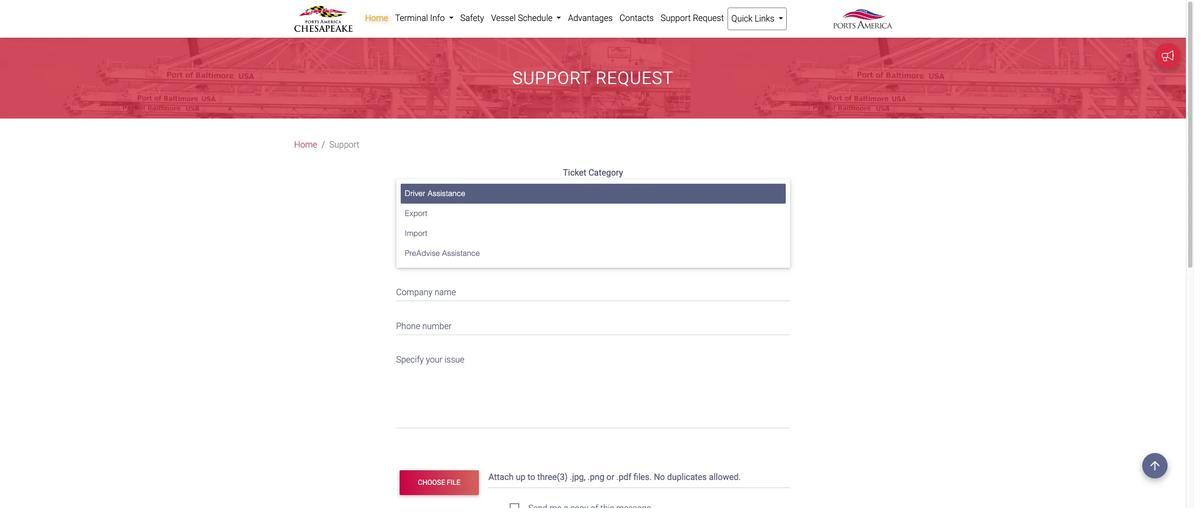 Task type: locate. For each thing, give the bounding box(es) containing it.
choose
[[396, 183, 425, 193], [418, 479, 445, 487]]

request
[[693, 13, 724, 23], [596, 68, 674, 89]]

preadvise
[[405, 249, 440, 258]]

assistance
[[428, 190, 465, 198], [442, 249, 480, 258]]

0 vertical spatial name
[[412, 254, 433, 264]]

0 vertical spatial support request
[[661, 13, 724, 23]]

vessel
[[491, 13, 516, 23]]

issue
[[445, 355, 464, 365]]

your left "issue"
[[426, 355, 442, 365]]

terminal info
[[395, 13, 447, 23]]

0 horizontal spatial name
[[412, 254, 433, 264]]

1 horizontal spatial request
[[693, 13, 724, 23]]

0 horizontal spatial home
[[294, 140, 317, 150]]

0 horizontal spatial request
[[596, 68, 674, 89]]

contacts
[[620, 13, 654, 23]]

assistance right preadvise
[[442, 249, 480, 258]]

1 vertical spatial home link
[[294, 139, 317, 152]]

assistance for preadvise assistance
[[442, 249, 480, 258]]

your
[[427, 183, 444, 193], [426, 355, 442, 365]]

name
[[412, 254, 433, 264], [435, 287, 456, 298]]

name for full name
[[412, 254, 433, 264]]

1 horizontal spatial name
[[435, 287, 456, 298]]

preadvise assistance
[[405, 249, 480, 258]]

support request inside support request link
[[661, 13, 724, 23]]

home link
[[362, 8, 392, 29], [294, 139, 317, 152]]

0 vertical spatial choose
[[396, 183, 425, 193]]

support request
[[661, 13, 724, 23], [512, 68, 674, 89]]

your for choose
[[427, 183, 444, 193]]

company
[[396, 287, 432, 298]]

choose left file
[[418, 479, 445, 487]]

1 vertical spatial your
[[426, 355, 442, 365]]

choose up export
[[396, 183, 425, 193]]

1 horizontal spatial home link
[[362, 8, 392, 29]]

e-mail
[[396, 220, 420, 230]]

choose file
[[418, 479, 460, 487]]

your right driver
[[427, 183, 444, 193]]

advantages link
[[565, 8, 616, 29]]

full
[[396, 254, 410, 264]]

name for company name
[[435, 287, 456, 298]]

choose for choose your option
[[396, 183, 425, 193]]

1 horizontal spatial home
[[365, 13, 388, 23]]

file
[[447, 479, 460, 487]]

2 vertical spatial support
[[329, 140, 359, 150]]

mail
[[404, 220, 420, 230]]

driver
[[405, 190, 425, 198]]

home for home link to the left
[[294, 140, 317, 150]]

assistance right driver
[[428, 190, 465, 198]]

schedule
[[518, 13, 553, 23]]

full name
[[396, 254, 433, 264]]

1 vertical spatial choose
[[418, 479, 445, 487]]

0 vertical spatial home
[[365, 13, 388, 23]]

category
[[589, 168, 623, 178]]

1 vertical spatial assistance
[[442, 249, 480, 258]]

specify your issue
[[396, 355, 464, 365]]

home
[[365, 13, 388, 23], [294, 140, 317, 150]]

option
[[446, 183, 470, 193]]

ticket category
[[563, 168, 623, 178]]

advantages
[[568, 13, 613, 23]]

support request link
[[657, 8, 727, 29]]

1 vertical spatial home
[[294, 140, 317, 150]]

1 horizontal spatial support
[[512, 68, 591, 89]]

0 vertical spatial your
[[427, 183, 444, 193]]

1 vertical spatial name
[[435, 287, 456, 298]]

name right company
[[435, 287, 456, 298]]

Phone number text field
[[396, 315, 790, 335]]

1 vertical spatial support
[[512, 68, 591, 89]]

ticket
[[563, 168, 586, 178]]

support
[[661, 13, 691, 23], [512, 68, 591, 89], [329, 140, 359, 150]]

0 vertical spatial assistance
[[428, 190, 465, 198]]

terminal
[[395, 13, 428, 23]]

0 vertical spatial request
[[693, 13, 724, 23]]

2 horizontal spatial support
[[661, 13, 691, 23]]

links
[[755, 13, 775, 24]]

0 vertical spatial support
[[661, 13, 691, 23]]

name right full
[[412, 254, 433, 264]]



Task type: vqa. For each thing, say whether or not it's contained in the screenshot.
into to the bottom
no



Task type: describe. For each thing, give the bounding box(es) containing it.
company name
[[396, 287, 456, 298]]

quick links
[[731, 13, 777, 24]]

1 vertical spatial request
[[596, 68, 674, 89]]

info
[[430, 13, 445, 23]]

phone number
[[396, 321, 452, 331]]

Specify your issue text field
[[396, 348, 790, 429]]

1 vertical spatial support request
[[512, 68, 674, 89]]

e-
[[396, 220, 404, 230]]

Full name text field
[[396, 247, 790, 268]]

choose for choose file
[[418, 479, 445, 487]]

E-mail email field
[[396, 213, 790, 234]]

safety
[[460, 13, 484, 23]]

assistance for driver assistance
[[428, 190, 465, 198]]

safety link
[[457, 8, 488, 29]]

phone
[[396, 321, 420, 331]]

go to top image
[[1142, 454, 1168, 479]]

vessel schedule
[[491, 13, 555, 23]]

your for specify
[[426, 355, 442, 365]]

terminal info link
[[392, 8, 457, 29]]

import
[[405, 229, 427, 238]]

export
[[405, 209, 427, 218]]

Attach up to three(3) .jpg, .png or .pdf files. No duplicates allowed. text field
[[487, 467, 792, 489]]

home for top home link
[[365, 13, 388, 23]]

vessel schedule link
[[488, 8, 565, 29]]

0 horizontal spatial support
[[329, 140, 359, 150]]

choose your option
[[396, 183, 470, 193]]

quick links link
[[727, 8, 787, 30]]

driver assistance
[[405, 190, 465, 198]]

specify
[[396, 355, 424, 365]]

Company name text field
[[396, 281, 790, 302]]

0 vertical spatial home link
[[362, 8, 392, 29]]

contacts link
[[616, 8, 657, 29]]

number
[[422, 321, 452, 331]]

0 horizontal spatial home link
[[294, 139, 317, 152]]

quick
[[731, 13, 753, 24]]



